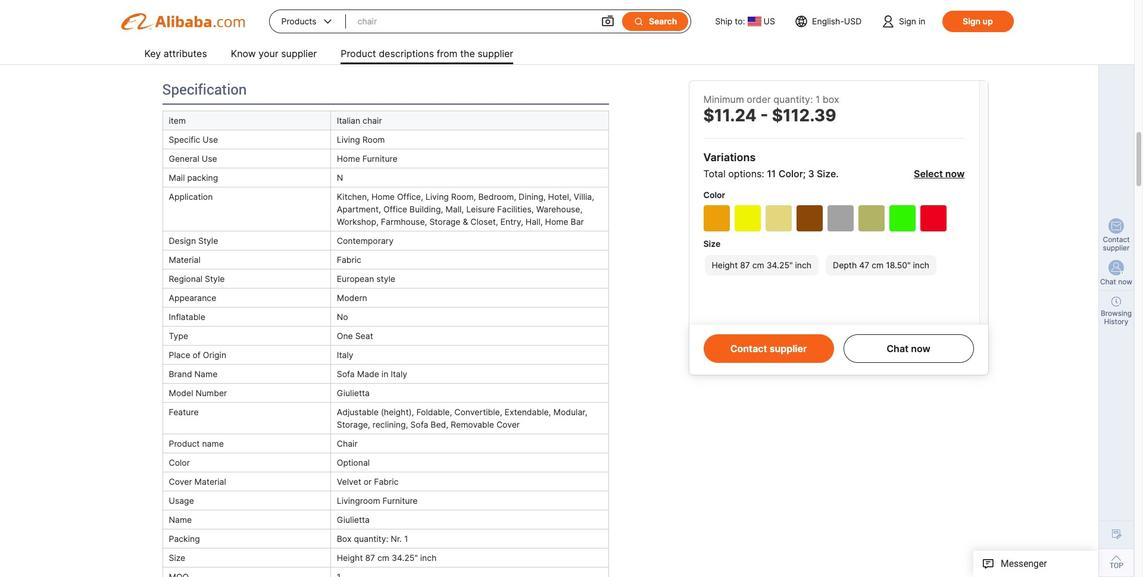 Task type: vqa. For each thing, say whether or not it's contained in the screenshot.


Task type: describe. For each thing, give the bounding box(es) containing it.
model
[[169, 388, 193, 398]]

regional
[[169, 274, 203, 284]]

removable
[[451, 420, 494, 430]]

us
[[764, 16, 775, 26]]

extendable,
[[505, 407, 551, 417]]

hall,
[[526, 217, 543, 227]]

adjustable (height), foldable, convertible, extendable, modular, storage, reclining, sofa  bed, removable cover
[[337, 407, 587, 430]]

optional
[[337, 458, 370, 468]]

0 horizontal spatial cover
[[169, 477, 192, 487]]

1 horizontal spatial chat
[[1100, 277, 1116, 286]]

farmhouse,
[[381, 217, 427, 227]]

cm for depth 47 cm 18.50" inch link
[[872, 260, 884, 270]]


[[633, 16, 644, 27]]

select
[[914, 168, 943, 180]]

specific
[[169, 135, 200, 145]]

0 vertical spatial living
[[337, 135, 360, 145]]

ship
[[715, 16, 733, 26]]

sofa made in italy
[[337, 369, 407, 379]]

foldable,
[[416, 407, 452, 417]]

type
[[169, 331, 188, 341]]

0 horizontal spatial the
[[317, 36, 337, 51]]

cover inside adjustable (height), foldable, convertible, extendable, modular, storage, reclining, sofa  bed, removable cover
[[497, 420, 520, 430]]

livingroom
[[337, 496, 380, 506]]

0 horizontal spatial cm
[[377, 553, 389, 563]]

depth 47 cm 18.50" inch link
[[825, 254, 938, 277]]

brand
[[169, 369, 192, 379]]

products 
[[281, 15, 334, 27]]

usage
[[169, 496, 194, 506]]

sign in
[[899, 16, 926, 26]]

contact supplier button
[[704, 335, 834, 363]]

apartment,
[[337, 204, 381, 214]]

total
[[704, 168, 726, 180]]

european style
[[337, 274, 395, 284]]

1 vertical spatial name
[[169, 515, 192, 525]]

inch for height 87 cm 34.25" inch link
[[795, 260, 812, 270]]

general use
[[169, 154, 217, 164]]

ship to:
[[715, 16, 745, 26]]

villia,
[[574, 192, 594, 202]]

attributes
[[164, 48, 207, 60]]

european
[[337, 274, 374, 284]]

office,
[[397, 192, 423, 202]]

0 vertical spatial contact
[[1103, 235, 1130, 244]]

mail packing
[[169, 173, 218, 183]]

select now
[[914, 168, 965, 180]]

47
[[859, 260, 870, 270]]

browsing history
[[1101, 309, 1132, 326]]

chat now inside "button"
[[887, 343, 931, 355]]

specific use
[[169, 135, 218, 145]]

0 horizontal spatial inch
[[420, 553, 437, 563]]

appearance
[[169, 293, 216, 303]]

product descriptions from the supplier link
[[341, 43, 513, 67]]

0 vertical spatial 87
[[740, 260, 750, 270]]

kitchen,
[[337, 192, 369, 202]]

room
[[362, 135, 385, 145]]

from inside product descriptions from the supplier link
[[437, 48, 458, 60]]

1 for box quantity: nr. 1
[[404, 534, 408, 544]]

product descriptions from the supplier down chair text field
[[341, 48, 513, 60]]

origin
[[203, 350, 226, 360]]

of
[[193, 350, 201, 360]]

hotel,
[[548, 192, 571, 202]]

furniture for home furniture
[[362, 154, 398, 164]]

history
[[1104, 317, 1129, 326]]

home furniture
[[337, 154, 398, 164]]

0 vertical spatial contact supplier
[[1103, 235, 1130, 252]]

design
[[169, 236, 196, 246]]

style
[[376, 274, 395, 284]]

cm for height 87 cm 34.25" inch link
[[752, 260, 764, 270]]

leisure
[[466, 204, 495, 214]]

adjustable
[[337, 407, 379, 417]]

know your supplier link
[[231, 43, 317, 67]]

1 horizontal spatial home
[[372, 192, 395, 202]]

entry,
[[501, 217, 523, 227]]

furniture for livingroom furniture
[[383, 496, 418, 506]]

0 vertical spatial in
[[919, 16, 926, 26]]

use for general use
[[202, 154, 217, 164]]

facilities,
[[497, 204, 534, 214]]

1 for minimum order quantity: 1 box $11.24 - $112.39
[[816, 93, 820, 105]]

general
[[169, 154, 199, 164]]

3
[[808, 168, 814, 180]]

0 vertical spatial home
[[337, 154, 360, 164]]

key attributes
[[144, 48, 207, 60]]

modern
[[337, 293, 367, 303]]

storage,
[[337, 420, 370, 430]]

know your supplier
[[231, 48, 317, 60]]

up
[[983, 16, 993, 26]]

workshop,
[[337, 217, 379, 227]]

chair
[[337, 439, 358, 449]]

packing
[[169, 534, 200, 544]]

italian chair
[[337, 116, 382, 126]]

0 horizontal spatial from
[[287, 36, 315, 51]]

mall,
[[446, 204, 464, 214]]

model number
[[169, 388, 227, 398]]

velvet
[[337, 477, 361, 487]]

1 vertical spatial quantity:
[[354, 534, 388, 544]]

0 horizontal spatial height 87 cm 34.25" inch
[[337, 553, 437, 563]]

1 horizontal spatial chat now
[[1100, 277, 1133, 286]]

dining,
[[519, 192, 546, 202]]

0 horizontal spatial height
[[337, 553, 363, 563]]

box quantity: nr. 1
[[337, 534, 408, 544]]

box
[[823, 93, 839, 105]]

inflatable
[[169, 312, 205, 322]]

1 vertical spatial material
[[194, 477, 226, 487]]

to:
[[735, 16, 745, 26]]

depth 47 cm 18.50" inch
[[833, 260, 930, 270]]

livingroom furniture
[[337, 496, 418, 506]]

product name
[[169, 439, 224, 449]]

sign up
[[963, 16, 993, 26]]

giulietta for model number
[[337, 388, 370, 398]]



Task type: locate. For each thing, give the bounding box(es) containing it.
1 horizontal spatial cm
[[752, 260, 764, 270]]

application
[[169, 192, 213, 202]]

building,
[[410, 204, 443, 214]]

search
[[649, 16, 677, 26]]

fabric
[[337, 255, 361, 265], [374, 477, 399, 487]]

0 horizontal spatial quantity:
[[354, 534, 388, 544]]

furniture down velvet or fabric
[[383, 496, 418, 506]]

giulietta down livingroom
[[337, 515, 370, 525]]

0 horizontal spatial color
[[169, 458, 190, 468]]

fabric right 'or'
[[374, 477, 399, 487]]

1 vertical spatial use
[[202, 154, 217, 164]]

box
[[337, 534, 352, 544]]

1 horizontal spatial color
[[704, 190, 725, 200]]

$11.24
[[704, 105, 757, 126]]

1 sign from the left
[[899, 16, 916, 26]]

usd
[[844, 16, 862, 26]]

0 vertical spatial now
[[945, 168, 965, 180]]

italy down one at the left of page
[[337, 350, 353, 360]]

2 vertical spatial color
[[169, 458, 190, 468]]

0 vertical spatial style
[[198, 236, 218, 246]]

quantity: left nr.
[[354, 534, 388, 544]]

1 horizontal spatial 87
[[740, 260, 750, 270]]

0 horizontal spatial 34.25"
[[392, 553, 418, 563]]

0 horizontal spatial in
[[382, 369, 388, 379]]

sign for sign in
[[899, 16, 916, 26]]

key
[[144, 48, 161, 60]]

1 horizontal spatial 1
[[816, 93, 820, 105]]

style
[[198, 236, 218, 246], [205, 274, 225, 284]]

1 horizontal spatial now
[[945, 168, 965, 180]]

1 horizontal spatial the
[[460, 48, 475, 60]]

in right the made
[[382, 369, 388, 379]]

0 vertical spatial height 87 cm 34.25" inch
[[712, 260, 812, 270]]

contemporary
[[337, 236, 394, 246]]

cover down 'extendable,'
[[497, 420, 520, 430]]

1 inside minimum order quantity: 1 box $11.24 - $112.39
[[816, 93, 820, 105]]

material up regional
[[169, 255, 201, 265]]

home up office
[[372, 192, 395, 202]]

0 vertical spatial fabric
[[337, 255, 361, 265]]

giulietta for name
[[337, 515, 370, 525]]

italian
[[337, 116, 360, 126]]

1 horizontal spatial sign
[[963, 16, 981, 26]]

furniture down room on the top of the page
[[362, 154, 398, 164]]

feature
[[169, 407, 199, 417]]

contact inside button
[[730, 343, 767, 355]]

design style
[[169, 236, 218, 246]]

size up height 87 cm 34.25" inch link
[[704, 239, 721, 249]]

0 horizontal spatial 1
[[404, 534, 408, 544]]

browsing
[[1101, 309, 1132, 318]]

1 horizontal spatial contact supplier
[[1103, 235, 1130, 252]]

0 vertical spatial 34.25"
[[767, 260, 793, 270]]

chat now
[[1100, 277, 1133, 286], [887, 343, 931, 355]]

sofa inside adjustable (height), foldable, convertible, extendable, modular, storage, reclining, sofa  bed, removable cover
[[410, 420, 428, 430]]

1 horizontal spatial height
[[712, 260, 738, 270]]

minimum
[[704, 93, 744, 105]]

depth
[[833, 260, 857, 270]]

place
[[169, 350, 190, 360]]

color right 11
[[779, 168, 803, 180]]

-
[[760, 105, 768, 126]]

sofa left the made
[[337, 369, 355, 379]]

 search
[[633, 16, 677, 27]]

0 horizontal spatial italy
[[337, 350, 353, 360]]

chair text field
[[358, 11, 589, 32]]

1 vertical spatial height 87 cm 34.25" inch
[[337, 553, 437, 563]]

2 horizontal spatial cm
[[872, 260, 884, 270]]

0 horizontal spatial 87
[[365, 553, 375, 563]]

;
[[803, 168, 806, 180]]

&
[[463, 217, 468, 227]]

home up 'n'
[[337, 154, 360, 164]]

1
[[816, 93, 820, 105], [404, 534, 408, 544]]

chat
[[1100, 277, 1116, 286], [887, 343, 909, 355]]

velvet or fabric
[[337, 477, 399, 487]]

contact
[[1103, 235, 1130, 244], [730, 343, 767, 355]]

height 87 cm 34.25" inch inside height 87 cm 34.25" inch link
[[712, 260, 812, 270]]

quantity:
[[774, 93, 813, 105], [354, 534, 388, 544]]

1 vertical spatial in
[[382, 369, 388, 379]]

name
[[202, 439, 224, 449]]

item
[[169, 116, 186, 126]]

0 vertical spatial cover
[[497, 420, 520, 430]]

english-
[[812, 16, 844, 26]]

1 horizontal spatial quantity:
[[774, 93, 813, 105]]

english-usd
[[812, 16, 862, 26]]

1 horizontal spatial contact
[[1103, 235, 1130, 244]]

order
[[747, 93, 771, 105]]

name
[[194, 369, 218, 379], [169, 515, 192, 525]]

supplier
[[339, 36, 387, 51], [281, 48, 317, 60], [478, 48, 513, 60], [1103, 244, 1130, 252], [770, 343, 807, 355]]

1 horizontal spatial living
[[426, 192, 449, 202]]

0 vertical spatial height
[[712, 260, 738, 270]]

chat inside "button"
[[887, 343, 909, 355]]

n
[[337, 173, 343, 183]]

name up number
[[194, 369, 218, 379]]

0 vertical spatial use
[[203, 135, 218, 145]]

0 horizontal spatial sofa
[[337, 369, 355, 379]]

1 right nr.
[[404, 534, 408, 544]]

2 horizontal spatial inch
[[913, 260, 930, 270]]

home down warehouse,
[[545, 217, 568, 227]]

0 horizontal spatial chat
[[887, 343, 909, 355]]

use for specific use
[[203, 135, 218, 145]]

key attributes link
[[144, 43, 207, 67]]

bedroom,
[[478, 192, 516, 202]]

the down 
[[317, 36, 337, 51]]

1 vertical spatial now
[[1118, 277, 1133, 286]]

0 vertical spatial giulietta
[[337, 388, 370, 398]]


[[601, 14, 615, 29]]

1 horizontal spatial height 87 cm 34.25" inch
[[712, 260, 812, 270]]

from down products
[[287, 36, 315, 51]]

0 horizontal spatial chat now
[[887, 343, 931, 355]]

size down packing
[[169, 553, 185, 563]]

1 vertical spatial 1
[[404, 534, 408, 544]]

inch
[[795, 260, 812, 270], [913, 260, 930, 270], [420, 553, 437, 563]]

descriptions inside product descriptions from the supplier link
[[379, 48, 434, 60]]

1 vertical spatial giulietta
[[337, 515, 370, 525]]

2 sign from the left
[[963, 16, 981, 26]]

office
[[383, 204, 407, 214]]

quantity: inside minimum order quantity: 1 box $11.24 - $112.39
[[774, 93, 813, 105]]

size
[[817, 168, 836, 180], [704, 239, 721, 249], [169, 553, 185, 563]]

height
[[712, 260, 738, 270], [337, 553, 363, 563]]

contact supplier
[[1103, 235, 1130, 252], [730, 343, 807, 355]]

2 vertical spatial size
[[169, 553, 185, 563]]

contact supplier inside button
[[730, 343, 807, 355]]

2 horizontal spatial home
[[545, 217, 568, 227]]

use up packing
[[202, 154, 217, 164]]

number
[[196, 388, 227, 398]]

made
[[357, 369, 379, 379]]

1 vertical spatial furniture
[[383, 496, 418, 506]]

from down chair text field
[[437, 48, 458, 60]]

0 horizontal spatial sign
[[899, 16, 916, 26]]

.
[[836, 168, 839, 180]]

the down chair text field
[[460, 48, 475, 60]]

1 vertical spatial style
[[205, 274, 225, 284]]

sign left the up at the top right of page
[[963, 16, 981, 26]]

1 horizontal spatial size
[[704, 239, 721, 249]]

sign right usd
[[899, 16, 916, 26]]

2 vertical spatial home
[[545, 217, 568, 227]]

packing
[[187, 173, 218, 183]]

1 horizontal spatial italy
[[391, 369, 407, 379]]

1 horizontal spatial name
[[194, 369, 218, 379]]

$112.39
[[772, 105, 836, 126]]

color down total
[[704, 190, 725, 200]]

0 vertical spatial 1
[[816, 93, 820, 105]]

0 horizontal spatial now
[[911, 343, 931, 355]]

know
[[231, 48, 256, 60]]

0 vertical spatial color
[[779, 168, 803, 180]]

1 vertical spatial 87
[[365, 553, 375, 563]]

italy right the made
[[391, 369, 407, 379]]

size right the 3
[[817, 168, 836, 180]]

the
[[317, 36, 337, 51], [460, 48, 475, 60]]

0 vertical spatial quantity:
[[774, 93, 813, 105]]

color
[[779, 168, 803, 180], [704, 190, 725, 200], [169, 458, 190, 468]]

1 giulietta from the top
[[337, 388, 370, 398]]

2 giulietta from the top
[[337, 515, 370, 525]]

name down usage
[[169, 515, 192, 525]]

chair
[[363, 116, 382, 126]]

0 horizontal spatial contact supplier
[[730, 343, 807, 355]]

1 vertical spatial cover
[[169, 477, 192, 487]]


[[321, 15, 334, 27]]

0 vertical spatial italy
[[337, 350, 353, 360]]

sofa down the foldable,
[[410, 420, 428, 430]]

giulietta up adjustable
[[337, 388, 370, 398]]

0 vertical spatial size
[[817, 168, 836, 180]]

0 vertical spatial chat now
[[1100, 277, 1133, 286]]

1 vertical spatial fabric
[[374, 477, 399, 487]]

1 vertical spatial 34.25"
[[392, 553, 418, 563]]

style right regional
[[205, 274, 225, 284]]

1 vertical spatial height
[[337, 553, 363, 563]]

0 horizontal spatial living
[[337, 135, 360, 145]]

inch for depth 47 cm 18.50" inch link
[[913, 260, 930, 270]]

1 horizontal spatial inch
[[795, 260, 812, 270]]

mail
[[169, 173, 185, 183]]

one seat
[[337, 331, 373, 341]]

1 vertical spatial italy
[[391, 369, 407, 379]]

use
[[203, 135, 218, 145], [202, 154, 217, 164]]

room,
[[451, 192, 476, 202]]

style right design
[[198, 236, 218, 246]]

brand name
[[169, 369, 218, 379]]

supplier inside button
[[770, 343, 807, 355]]

sign for sign up
[[963, 16, 981, 26]]

furniture
[[362, 154, 398, 164], [383, 496, 418, 506]]

0 horizontal spatial fabric
[[337, 255, 361, 265]]

2 horizontal spatial now
[[1118, 277, 1133, 286]]

1 vertical spatial color
[[704, 190, 725, 200]]

sign
[[899, 16, 916, 26], [963, 16, 981, 26]]

convertible,
[[455, 407, 502, 417]]

0 horizontal spatial home
[[337, 154, 360, 164]]

0 horizontal spatial descriptions
[[211, 36, 284, 51]]

0 vertical spatial chat
[[1100, 277, 1116, 286]]

cover up usage
[[169, 477, 192, 487]]

1 horizontal spatial fabric
[[374, 477, 399, 487]]

1 horizontal spatial from
[[437, 48, 458, 60]]

in
[[919, 16, 926, 26], [382, 369, 388, 379]]

sofa
[[337, 369, 355, 379], [410, 420, 428, 430]]

italy
[[337, 350, 353, 360], [391, 369, 407, 379]]

use right specific
[[203, 135, 218, 145]]

style for regional style
[[205, 274, 225, 284]]

living down italian
[[337, 135, 360, 145]]

material down name
[[194, 477, 226, 487]]

0 horizontal spatial size
[[169, 553, 185, 563]]

1 horizontal spatial in
[[919, 16, 926, 26]]

quantity: right the -
[[774, 93, 813, 105]]

in left the sign up
[[919, 16, 926, 26]]

total options: 11 color ; 3 size .
[[704, 168, 839, 180]]

1 horizontal spatial 34.25"
[[767, 260, 793, 270]]

1 vertical spatial chat
[[887, 343, 909, 355]]

18.50"
[[886, 260, 911, 270]]

product descriptions from the supplier down products
[[162, 36, 387, 51]]

1 vertical spatial contact supplier
[[730, 343, 807, 355]]

0 vertical spatial material
[[169, 255, 201, 265]]

0 vertical spatial sofa
[[337, 369, 355, 379]]

1 vertical spatial sofa
[[410, 420, 428, 430]]

0 vertical spatial furniture
[[362, 154, 398, 164]]

living inside kitchen, home office, living room, bedroom, dining, hotel, villia, apartment, office building, mall, leisure facilities, warehouse, workshop, farmhouse, storage & closet, entry, hall, home bar
[[426, 192, 449, 202]]

place of origin
[[169, 350, 226, 360]]

2 horizontal spatial size
[[817, 168, 836, 180]]

color down product name
[[169, 458, 190, 468]]

1 horizontal spatial descriptions
[[379, 48, 434, 60]]

products
[[281, 16, 317, 26]]

style for design style
[[198, 236, 218, 246]]

34.25"
[[767, 260, 793, 270], [392, 553, 418, 563]]

fabric up european
[[337, 255, 361, 265]]

living up building,
[[426, 192, 449, 202]]

height 87 cm 34.25" inch link
[[704, 254, 820, 277]]

now inside "button"
[[911, 343, 931, 355]]

1 left box
[[816, 93, 820, 105]]

supplier inside contact supplier
[[1103, 244, 1130, 252]]

cover
[[497, 420, 520, 430], [169, 477, 192, 487]]



